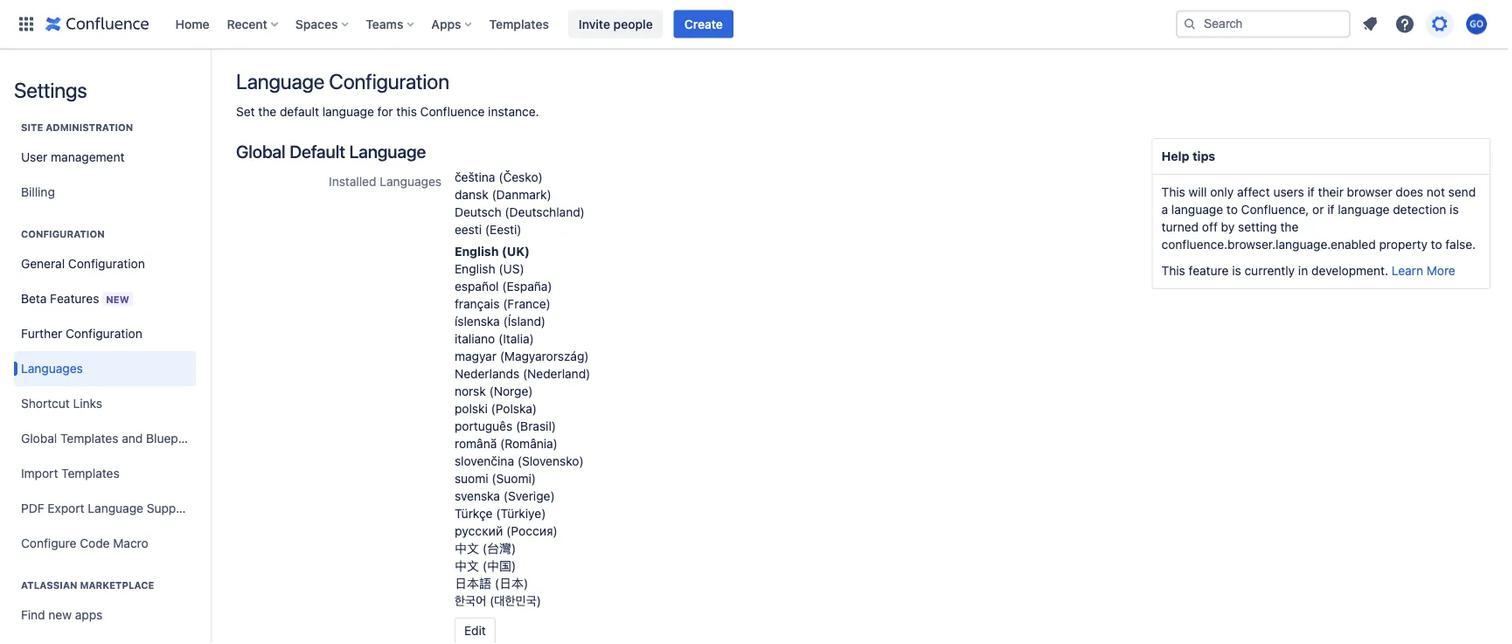 Task type: locate. For each thing, give the bounding box(es) containing it.
(türkiye)
[[496, 507, 546, 521]]

global element
[[10, 0, 1173, 49]]

1 horizontal spatial the
[[1281, 220, 1299, 234]]

your profile and preferences image
[[1466, 14, 1487, 35]]

blueprints
[[146, 432, 203, 446]]

learn more link
[[1392, 264, 1456, 278]]

global inside the configuration group
[[21, 432, 57, 446]]

templates right apps popup button
[[489, 17, 549, 31]]

configuration inside "link"
[[66, 327, 142, 341]]

this
[[1162, 185, 1186, 199], [1162, 264, 1186, 278]]

language up default at the top left of page
[[236, 69, 325, 94]]

pdf export language support link
[[14, 491, 196, 526]]

türkçe
[[455, 507, 493, 521]]

0 vertical spatial this
[[1162, 185, 1186, 199]]

support
[[147, 502, 192, 516]]

1 horizontal spatial is
[[1450, 202, 1459, 217]]

1 vertical spatial the
[[1281, 220, 1299, 234]]

english up español
[[455, 262, 495, 276]]

中文 up the 日本語
[[455, 559, 479, 574]]

2 this from the top
[[1162, 264, 1186, 278]]

templates up pdf export language support "link" on the bottom left
[[61, 467, 119, 481]]

한국어
[[455, 594, 487, 609]]

1 horizontal spatial languages
[[380, 174, 442, 189]]

1 vertical spatial templates
[[60, 432, 118, 446]]

if up or
[[1308, 185, 1315, 199]]

to up by
[[1227, 202, 1238, 217]]

eesti
[[455, 223, 482, 237]]

if right or
[[1328, 202, 1335, 217]]

more
[[1427, 264, 1456, 278]]

installed languages element
[[455, 169, 1135, 610]]

global for global templates and blueprints
[[21, 432, 57, 446]]

global default language
[[236, 141, 426, 161]]

čeština (česko) dansk (danmark) deutsch (deutschland) eesti (eesti) english (uk) english (us) español (españa) français (france) íslenska (ísland) italiano (italia) magyar (magyarország) nederlands (nederland) norsk (norge) polski (polska) português (brasil) română (românia) slovenčina (slovensko) suomi (suomi) svenska (sverige) türkçe (türkiye) русский (россия) 中文 (台灣) 中文 (中国) 日本語 (日本) 한국어 (대한민국)
[[455, 170, 591, 609]]

(suomi)
[[492, 472, 536, 486]]

global for global default language
[[236, 141, 286, 161]]

further configuration link
[[14, 317, 196, 352]]

1 vertical spatial this
[[1162, 264, 1186, 278]]

1 vertical spatial language
[[349, 141, 426, 161]]

0 horizontal spatial languages
[[21, 362, 83, 376]]

users
[[1274, 185, 1304, 199]]

installed languages
[[329, 174, 442, 189]]

0 horizontal spatial to
[[1227, 202, 1238, 217]]

0 vertical spatial the
[[258, 104, 277, 119]]

banner
[[0, 0, 1508, 49]]

languages up the shortcut
[[21, 362, 83, 376]]

tips
[[1193, 149, 1216, 164]]

beta
[[21, 291, 47, 306]]

0 vertical spatial to
[[1227, 202, 1238, 217]]

language inside "link"
[[88, 502, 143, 516]]

apps button
[[426, 10, 479, 38]]

español
[[455, 279, 499, 294]]

configure code macro
[[21, 536, 148, 551]]

0 vertical spatial templates
[[489, 17, 549, 31]]

installed
[[329, 174, 376, 189]]

0 vertical spatial if
[[1308, 185, 1315, 199]]

the down "confluence,"
[[1281, 220, 1299, 234]]

日本語
[[455, 577, 491, 591]]

development.
[[1312, 264, 1389, 278]]

2 vertical spatial language
[[88, 502, 143, 516]]

marketplace
[[80, 580, 154, 592]]

language configuration
[[236, 69, 449, 94]]

language up installed languages
[[349, 141, 426, 161]]

english down eesti
[[455, 244, 499, 259]]

by
[[1221, 220, 1235, 234]]

language down language configuration
[[322, 104, 374, 119]]

administration
[[46, 122, 133, 133]]

1 horizontal spatial language
[[236, 69, 325, 94]]

(日本)
[[495, 577, 528, 591]]

magyar
[[455, 349, 497, 364]]

templates down links
[[60, 432, 118, 446]]

(brasil)
[[516, 419, 556, 434]]

templates for global templates and blueprints
[[60, 432, 118, 446]]

configuration up languages link
[[66, 327, 142, 341]]

is down send
[[1450, 202, 1459, 217]]

settings
[[14, 78, 87, 102]]

1 english from the top
[[455, 244, 499, 259]]

user
[[21, 150, 48, 164]]

atlassian
[[21, 580, 77, 592]]

2 vertical spatial templates
[[61, 467, 119, 481]]

0 vertical spatial global
[[236, 141, 286, 161]]

language down browser
[[1338, 202, 1390, 217]]

1 vertical spatial global
[[21, 432, 57, 446]]

is
[[1450, 202, 1459, 217], [1232, 264, 1242, 278]]

not
[[1427, 185, 1445, 199]]

0 vertical spatial english
[[455, 244, 499, 259]]

中文 down русский
[[455, 542, 479, 556]]

中文
[[455, 542, 479, 556], [455, 559, 479, 574]]

0 vertical spatial languages
[[380, 174, 442, 189]]

teams button
[[361, 10, 421, 38]]

property
[[1379, 237, 1428, 252]]

their
[[1318, 185, 1344, 199]]

0 vertical spatial is
[[1450, 202, 1459, 217]]

links
[[73, 397, 102, 411]]

only
[[1210, 185, 1234, 199]]

is right feature
[[1232, 264, 1242, 278]]

dansk
[[455, 188, 489, 202]]

atlassian marketplace
[[21, 580, 154, 592]]

(españa)
[[502, 279, 552, 294]]

0 horizontal spatial language
[[88, 502, 143, 516]]

home link
[[170, 10, 215, 38]]

0 vertical spatial 中文
[[455, 542, 479, 556]]

2 horizontal spatial language
[[349, 141, 426, 161]]

currently
[[1245, 264, 1295, 278]]

(us)
[[499, 262, 524, 276]]

to left false.
[[1431, 237, 1443, 252]]

this left feature
[[1162, 264, 1186, 278]]

français
[[455, 297, 500, 311]]

language down 'will'
[[1172, 202, 1223, 217]]

off
[[1202, 220, 1218, 234]]

help icon image
[[1395, 14, 1416, 35]]

confluence
[[420, 104, 485, 119]]

1 horizontal spatial to
[[1431, 237, 1443, 252]]

this for this will only affect users if their browser does not send a language to confluence, or if language detection is turned off by setting the confluence.browser.language.enabled property to false.
[[1162, 185, 1186, 199]]

suomi
[[455, 472, 489, 486]]

this up a
[[1162, 185, 1186, 199]]

language down 'import templates' link
[[88, 502, 143, 516]]

1 this from the top
[[1162, 185, 1186, 199]]

(românia)
[[500, 437, 558, 451]]

learn
[[1392, 264, 1424, 278]]

1 vertical spatial english
[[455, 262, 495, 276]]

configuration
[[329, 69, 449, 94], [21, 229, 105, 240], [68, 257, 145, 271], [66, 327, 142, 341]]

does
[[1396, 185, 1424, 199]]

1 vertical spatial languages
[[21, 362, 83, 376]]

1 vertical spatial to
[[1431, 237, 1443, 252]]

(deutschland)
[[505, 205, 585, 219]]

general configuration
[[21, 257, 145, 271]]

1 vertical spatial 中文
[[455, 559, 479, 574]]

this inside this will only affect users if their browser does not send a language to confluence, or if language detection is turned off by setting the confluence.browser.language.enabled property to false.
[[1162, 185, 1186, 199]]

languages right the installed
[[380, 174, 442, 189]]

português
[[455, 419, 513, 434]]

0 horizontal spatial if
[[1308, 185, 1315, 199]]

русский
[[455, 524, 503, 539]]

invite
[[579, 17, 610, 31]]

confluence image
[[45, 14, 149, 35], [45, 14, 149, 35]]

confluence,
[[1241, 202, 1309, 217]]

global up import
[[21, 432, 57, 446]]

banner containing home
[[0, 0, 1508, 49]]

(polska)
[[491, 402, 537, 416]]

settings icon image
[[1430, 14, 1451, 35]]

1 horizontal spatial global
[[236, 141, 286, 161]]

global down set
[[236, 141, 286, 161]]

configuration up set the default language for this confluence instance.
[[329, 69, 449, 94]]

global
[[236, 141, 286, 161], [21, 432, 57, 446]]

1 horizontal spatial if
[[1328, 202, 1335, 217]]

global templates and blueprints
[[21, 432, 203, 446]]

1 vertical spatial if
[[1328, 202, 1335, 217]]

recent button
[[222, 10, 285, 38]]

0 horizontal spatial is
[[1232, 264, 1242, 278]]

will
[[1189, 185, 1207, 199]]

configuration up the new
[[68, 257, 145, 271]]

(россия)
[[506, 524, 558, 539]]

default
[[290, 141, 345, 161]]

(sverige)
[[504, 489, 555, 504]]

configuration group
[[14, 210, 203, 567]]

configuration for general
[[68, 257, 145, 271]]

import templates
[[21, 467, 119, 481]]

None submit
[[455, 618, 496, 644]]

(中国)
[[483, 559, 516, 574]]

home
[[175, 17, 210, 31]]

is inside this will only affect users if their browser does not send a language to confluence, or if language detection is turned off by setting the confluence.browser.language.enabled property to false.
[[1450, 202, 1459, 217]]

0 horizontal spatial global
[[21, 432, 57, 446]]

configure code macro link
[[14, 526, 196, 561]]

Search field
[[1176, 10, 1351, 38]]

the right set
[[258, 104, 277, 119]]



Task type: describe. For each thing, give the bounding box(es) containing it.
features
[[50, 291, 99, 306]]

(ísland)
[[503, 314, 546, 329]]

collapse sidebar image
[[191, 58, 229, 93]]

configuration for further
[[66, 327, 142, 341]]

for
[[377, 104, 393, 119]]

new
[[106, 294, 129, 305]]

global templates and blueprints link
[[14, 421, 203, 456]]

this feature is currently in development. learn more
[[1162, 264, 1456, 278]]

templates for import templates
[[61, 467, 119, 481]]

(nederland)
[[523, 367, 591, 381]]

people
[[614, 17, 653, 31]]

pdf export language support
[[21, 502, 192, 516]]

configuration up general
[[21, 229, 105, 240]]

find new apps link
[[14, 598, 196, 633]]

polski
[[455, 402, 488, 416]]

configuration for language
[[329, 69, 449, 94]]

site
[[21, 122, 43, 133]]

send
[[1449, 185, 1476, 199]]

(česko)
[[499, 170, 543, 185]]

nederlands
[[455, 367, 520, 381]]

detection
[[1393, 202, 1447, 217]]

(magyarország)
[[500, 349, 589, 364]]

site administration
[[21, 122, 133, 133]]

configure
[[21, 536, 76, 551]]

general
[[21, 257, 65, 271]]

0 horizontal spatial language
[[322, 104, 374, 119]]

1 中文 from the top
[[455, 542, 479, 556]]

management
[[51, 150, 125, 164]]

default
[[280, 104, 319, 119]]

and
[[122, 432, 143, 446]]

(france)
[[503, 297, 551, 311]]

a
[[1162, 202, 1168, 217]]

languages inside the configuration group
[[21, 362, 83, 376]]

macro
[[113, 536, 148, 551]]

user management link
[[14, 140, 196, 175]]

this will only affect users if their browser does not send a language to confluence, or if language detection is turned off by setting the confluence.browser.language.enabled property to false.
[[1162, 185, 1476, 252]]

create
[[684, 17, 723, 31]]

user management
[[21, 150, 125, 164]]

0 vertical spatial language
[[236, 69, 325, 94]]

set the default language for this confluence instance.
[[236, 104, 539, 119]]

beta features new
[[21, 291, 129, 306]]

templates link
[[484, 10, 554, 38]]

help tips
[[1162, 149, 1216, 164]]

find new apps
[[21, 608, 103, 623]]

or
[[1313, 202, 1324, 217]]

code
[[80, 536, 110, 551]]

find
[[21, 608, 45, 623]]

appswitcher icon image
[[16, 14, 37, 35]]

(italia)
[[498, 332, 534, 346]]

billing link
[[14, 175, 196, 210]]

(eesti)
[[485, 223, 522, 237]]

language for pdf export language support
[[88, 502, 143, 516]]

invite people button
[[568, 10, 663, 38]]

2 english from the top
[[455, 262, 495, 276]]

this
[[396, 104, 417, 119]]

import templates link
[[14, 456, 196, 491]]

templates inside the global element
[[489, 17, 549, 31]]

affect
[[1237, 185, 1270, 199]]

(slovensko)
[[518, 454, 584, 469]]

invite people
[[579, 17, 653, 31]]

atlassian marketplace group
[[14, 561, 196, 644]]

turned
[[1162, 220, 1199, 234]]

(norge)
[[489, 384, 533, 399]]

1 vertical spatial is
[[1232, 264, 1242, 278]]

(台灣)
[[483, 542, 516, 556]]

this for this feature is currently in development. learn more
[[1162, 264, 1186, 278]]

română
[[455, 437, 497, 451]]

create link
[[674, 10, 734, 38]]

export
[[48, 502, 84, 516]]

svenska
[[455, 489, 500, 504]]

language for global default language
[[349, 141, 426, 161]]

shortcut
[[21, 397, 70, 411]]

(danmark)
[[492, 188, 552, 202]]

norsk
[[455, 384, 486, 399]]

notification icon image
[[1360, 14, 1381, 35]]

further configuration
[[21, 327, 142, 341]]

the inside this will only affect users if their browser does not send a language to confluence, or if language detection is turned off by setting the confluence.browser.language.enabled property to false.
[[1281, 220, 1299, 234]]

feature
[[1189, 264, 1229, 278]]

(대한민국)
[[490, 594, 541, 609]]

1 horizontal spatial language
[[1172, 202, 1223, 217]]

in
[[1299, 264, 1308, 278]]

recent
[[227, 17, 267, 31]]

general configuration link
[[14, 247, 196, 282]]

browser
[[1347, 185, 1393, 199]]

false.
[[1446, 237, 1476, 252]]

0 horizontal spatial the
[[258, 104, 277, 119]]

apps
[[75, 608, 103, 623]]

2 horizontal spatial language
[[1338, 202, 1390, 217]]

deutsch
[[455, 205, 502, 219]]

site administration group
[[14, 103, 196, 215]]

search image
[[1183, 17, 1197, 31]]

2 中文 from the top
[[455, 559, 479, 574]]



Task type: vqa. For each thing, say whether or not it's contained in the screenshot.
'order' in the right bottom of the page
no



